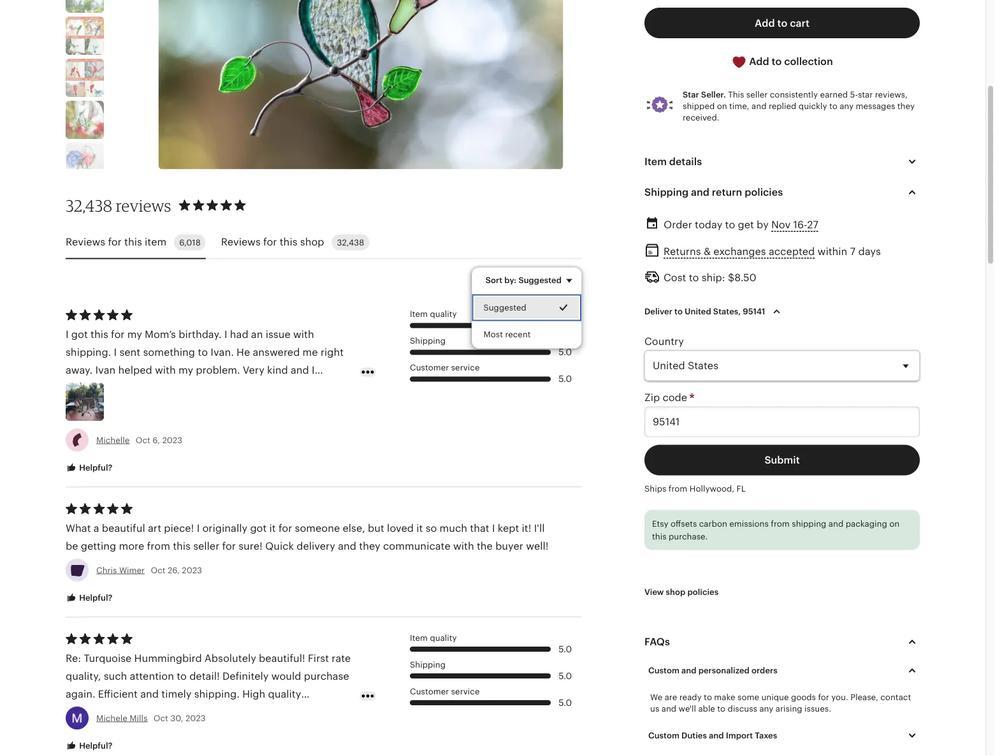 Task type: vqa. For each thing, say whether or not it's contained in the screenshot.
middle From
yes



Task type: locate. For each thing, give the bounding box(es) containing it.
it up quick
[[270, 523, 276, 534]]

add left cart at the right of page
[[755, 18, 775, 29]]

to right out
[[207, 706, 217, 718]]

2 vertical spatial with
[[453, 541, 474, 552]]

1 vertical spatial oct
[[151, 566, 166, 575]]

0 horizontal spatial from
[[147, 541, 170, 552]]

any inside this seller consistently earned 5-star reviews, shipped on time, and replied quickly to any messages they received.
[[840, 102, 854, 111]]

2 custom from the top
[[649, 731, 680, 741]]

0 horizontal spatial shop
[[300, 237, 324, 248]]

us
[[651, 705, 660, 714]]

to left get
[[726, 219, 736, 231]]

helpful? button for chris wimer oct 26, 2023
[[56, 587, 122, 610]]

1 horizontal spatial my
[[179, 365, 193, 376]]

1 horizontal spatial got
[[250, 523, 267, 534]]

suggested inside button
[[484, 303, 527, 313]]

3 helpful? from the top
[[77, 741, 112, 751]]

oct left 26,
[[151, 566, 166, 575]]

from right ships
[[669, 484, 688, 494]]

2023
[[162, 436, 182, 445], [182, 566, 202, 575], [186, 714, 206, 723]]

1 horizontal spatial seller
[[747, 90, 768, 100]]

me left the right
[[303, 347, 318, 358]]

helped
[[118, 365, 152, 376]]

we are ready to make some unique goods for you. please, contact us and we'll able to discuss any arising issues.
[[651, 693, 912, 714]]

helpful? for chris wimer
[[77, 593, 112, 603]]

2 vertical spatial helpful?
[[77, 741, 112, 751]]

2 vertical spatial on
[[66, 724, 78, 736]]

my
[[127, 329, 142, 340], [179, 365, 193, 376]]

and left return
[[692, 187, 710, 198]]

1 horizontal spatial me
[[280, 706, 295, 718]]

this for item
[[124, 237, 142, 248]]

rate
[[332, 653, 351, 664]]

0 horizontal spatial it
[[270, 523, 276, 534]]

32,438 inside tab list
[[337, 238, 364, 247]]

ivan up appreciate
[[95, 365, 116, 376]]

add for add to collection
[[750, 56, 770, 67]]

goods
[[792, 693, 816, 703]]

2 horizontal spatial with
[[453, 541, 474, 552]]

1 horizontal spatial any
[[840, 102, 854, 111]]

0 vertical spatial item quality
[[410, 310, 457, 319]]

1 vertical spatial shop
[[666, 588, 686, 597]]

4 5.0 from the top
[[559, 644, 572, 655]]

2023 right 6,
[[162, 436, 182, 445]]

seller right this
[[747, 90, 768, 100]]

arrival.
[[129, 724, 163, 736]]

hummingbird.
[[243, 382, 312, 394]]

reviews
[[66, 237, 105, 248], [221, 237, 261, 248]]

1 vertical spatial from
[[771, 519, 790, 529]]

got up away.
[[71, 329, 88, 340]]

new
[[220, 382, 240, 394]]

1 horizontal spatial from
[[669, 484, 688, 494]]

2023 for 30,
[[186, 714, 206, 723]]

carbon
[[700, 519, 728, 529]]

0 vertical spatial helpful? button
[[56, 456, 122, 480]]

1 vertical spatial shipping
[[410, 336, 446, 346]]

1 customer service from the top
[[410, 363, 480, 373]]

0 vertical spatial they
[[898, 102, 915, 111]]

oct left 30,
[[154, 714, 168, 723]]

2 customer from the top
[[410, 687, 449, 697]]

very
[[243, 365, 265, 376]]

something down mom's
[[143, 347, 195, 358]]

suggested right by:
[[519, 276, 562, 285]]

2 customer service from the top
[[410, 687, 480, 697]]

custom and personalized orders button
[[639, 658, 930, 685]]

2023 right 26,
[[182, 566, 202, 575]]

1 vertical spatial be
[[66, 541, 78, 552]]

tab list containing reviews for this item
[[66, 227, 582, 259]]

seller inside this seller consistently earned 5-star reviews, shipped on time, and replied quickly to any messages they received.
[[747, 90, 768, 100]]

0 vertical spatial quality
[[430, 310, 457, 319]]

i left had
[[224, 329, 227, 340]]

0 vertical spatial service
[[451, 363, 480, 373]]

1 item quality from the top
[[410, 310, 457, 319]]

and down are
[[662, 705, 677, 714]]

helpful? button down packaging. in the bottom left of the page
[[56, 735, 122, 755]]

helpful? for michele mills
[[77, 741, 112, 751]]

and down attention
[[140, 689, 159, 700]]

0 horizontal spatial on
[[66, 724, 78, 736]]

we'll
[[679, 705, 697, 714]]

0 vertical spatial suggested
[[519, 276, 562, 285]]

2 vertical spatial from
[[147, 541, 170, 552]]

reviews down 32,438 reviews
[[66, 237, 105, 248]]

got up the sure!
[[250, 523, 267, 534]]

any down 5-
[[840, 102, 854, 111]]

item for i got this for my mom's birthday. i had an issue with shipping. i sent something to ivan. he answered me right away. ivan helped with my problem. very kind and i appreciate that. mom loves her new hummingbird. it's beautiful. i will be ordering something for myself!
[[410, 310, 428, 319]]

add down add to cart
[[750, 56, 770, 67]]

today
[[695, 219, 723, 231]]

my up sent
[[127, 329, 142, 340]]

a
[[94, 523, 99, 534]]

orders
[[752, 666, 778, 676]]

buyer
[[496, 541, 524, 552]]

1 horizontal spatial it
[[417, 523, 423, 534]]

any down unique
[[760, 705, 774, 714]]

1 horizontal spatial 32,438
[[337, 238, 364, 247]]

1 horizontal spatial shipping.
[[194, 689, 240, 700]]

they
[[898, 102, 915, 111], [359, 541, 381, 552]]

to inside i got this for my mom's birthday. i had an issue with shipping. i sent something to ivan. he answered me right away. ivan helped with my problem. very kind and i appreciate that. mom loves her new hummingbird. it's beautiful. i will be ordering something for myself!
[[198, 347, 208, 358]]

0 vertical spatial item
[[645, 156, 667, 168]]

and inside re: turquoise hummingbird  absolutely beautiful! first rate quality, such attention to detail! definitely would purchase again.  efficient and timely shipping. high quality packaging. ivan reached out to me keeping me up to date on expected arrival. great customer service!
[[140, 689, 159, 700]]

0 horizontal spatial any
[[760, 705, 774, 714]]

on down seller.
[[717, 102, 728, 111]]

with down much
[[453, 541, 474, 552]]

0 vertical spatial custom
[[649, 666, 680, 676]]

item quality
[[410, 310, 457, 319], [410, 634, 457, 643]]

1 vertical spatial 32,438
[[337, 238, 364, 247]]

to right up
[[313, 706, 323, 718]]

and right kind
[[291, 365, 309, 376]]

customer for re: turquoise hummingbird  absolutely beautiful! first rate quality, such attention to detail! definitely would purchase again.  efficient and timely shipping. high quality packaging. ivan reached out to me keeping me up to date on expected arrival. great customer service!
[[410, 687, 449, 697]]

0 horizontal spatial policies
[[688, 588, 719, 597]]

to right cost
[[689, 272, 699, 284]]

1 vertical spatial on
[[890, 519, 900, 529]]

to down the birthday.
[[198, 347, 208, 358]]

5.0
[[559, 321, 572, 331], [559, 347, 572, 358], [559, 374, 572, 384], [559, 644, 572, 655], [559, 671, 572, 681], [559, 698, 572, 708]]

6 5.0 from the top
[[559, 698, 572, 708]]

2 horizontal spatial from
[[771, 519, 790, 529]]

more
[[119, 541, 144, 552]]

seller down originally
[[193, 541, 220, 552]]

1 vertical spatial any
[[760, 705, 774, 714]]

on inside etsy offsets carbon emissions from shipping and packaging on this purchase.
[[890, 519, 900, 529]]

32,438
[[66, 196, 112, 216], [337, 238, 364, 247]]

the collage of hummingbirds made of stained glass image
[[66, 0, 104, 13]]

add to cart
[[755, 18, 810, 29]]

it left the so
[[417, 523, 423, 534]]

item
[[645, 156, 667, 168], [410, 310, 428, 319], [410, 634, 428, 643]]

something down new
[[199, 400, 251, 412]]

add inside button
[[750, 56, 770, 67]]

oct for oct 26, 2023
[[151, 566, 166, 575]]

suggested up most recent
[[484, 303, 527, 313]]

1 horizontal spatial reviews
[[221, 237, 261, 248]]

exchanges
[[714, 246, 767, 258]]

27
[[808, 219, 819, 231]]

shipping. up away.
[[66, 347, 111, 358]]

any inside we are ready to make some unique goods for you. please, contact us and we'll able to discuss any arising issues.
[[760, 705, 774, 714]]

most recent
[[484, 330, 531, 340]]

most
[[484, 330, 503, 340]]

the green hummingbird with the pink flower made of modern stained glass image
[[66, 143, 104, 182]]

2 service from the top
[[451, 687, 480, 697]]

with up mom
[[155, 365, 176, 376]]

2 item quality from the top
[[410, 634, 457, 643]]

me up 'customer'
[[220, 706, 235, 718]]

this inside what a beautiful art piece! i originally got it for someone else, but loved it so much that i kept it! i'll be getting more from this seller for sure! quick delivery and they communicate with the buyer well!
[[173, 541, 191, 552]]

1 vertical spatial got
[[250, 523, 267, 534]]

1 vertical spatial quality
[[430, 634, 457, 643]]

oct left 6,
[[136, 436, 150, 445]]

6,018
[[179, 238, 201, 247]]

add to collection
[[747, 56, 834, 67]]

1 vertical spatial item
[[410, 310, 428, 319]]

0 vertical spatial any
[[840, 102, 854, 111]]

reviews for reviews for this shop
[[221, 237, 261, 248]]

and right duties
[[709, 731, 724, 741]]

0 horizontal spatial seller
[[193, 541, 220, 552]]

item quality for i got this for my mom's birthday. i had an issue with shipping. i sent something to ivan. he answered me right away. ivan helped with my problem. very kind and i appreciate that. mom loves her new hummingbird. it's beautiful. i will be ordering something for myself!
[[410, 310, 457, 319]]

2 horizontal spatial me
[[303, 347, 318, 358]]

service for i got this for my mom's birthday. i had an issue with shipping. i sent something to ivan. he answered me right away. ivan helped with my problem. very kind and i appreciate that. mom loves her new hummingbird. it's beautiful. i will be ordering something for myself!
[[451, 363, 480, 373]]

duties
[[682, 731, 707, 741]]

ivan for packaging.
[[122, 706, 143, 718]]

1 vertical spatial something
[[199, 400, 251, 412]]

0 vertical spatial be
[[140, 400, 152, 412]]

3 helpful? button from the top
[[56, 735, 122, 755]]

0 vertical spatial helpful?
[[77, 463, 112, 473]]

1 vertical spatial they
[[359, 541, 381, 552]]

0 vertical spatial seller
[[747, 90, 768, 100]]

2 reviews from the left
[[221, 237, 261, 248]]

myself!
[[270, 400, 306, 412]]

loves
[[173, 382, 198, 394]]

custom for custom and personalized orders
[[649, 666, 680, 676]]

on
[[717, 102, 728, 111], [890, 519, 900, 529], [66, 724, 78, 736]]

ship:
[[702, 272, 726, 284]]

high
[[243, 689, 266, 700]]

me inside i got this for my mom's birthday. i had an issue with shipping. i sent something to ivan. he answered me right away. ivan helped with my problem. very kind and i appreciate that. mom loves her new hummingbird. it's beautiful. i will be ordering something for myself!
[[303, 347, 318, 358]]

1 horizontal spatial ivan
[[122, 706, 143, 718]]

1 5.0 from the top
[[559, 321, 572, 331]]

on right packaging
[[890, 519, 900, 529]]

to left the united
[[675, 307, 683, 317]]

0 vertical spatial customer
[[410, 363, 449, 373]]

well!
[[526, 541, 549, 552]]

16-
[[794, 219, 808, 231]]

1 helpful? button from the top
[[56, 456, 122, 480]]

the collage of different hummingbirds image
[[66, 17, 104, 55]]

1 reviews from the left
[[66, 237, 105, 248]]

0 horizontal spatial they
[[359, 541, 381, 552]]

from down 'art'
[[147, 541, 170, 552]]

get
[[738, 219, 755, 231]]

policies right view
[[688, 588, 719, 597]]

1 vertical spatial customer
[[410, 687, 449, 697]]

0 vertical spatial got
[[71, 329, 88, 340]]

and up "ready"
[[682, 666, 697, 676]]

within
[[818, 246, 848, 258]]

1 vertical spatial item quality
[[410, 634, 457, 643]]

2 vertical spatial 2023
[[186, 714, 206, 723]]

2 vertical spatial quality
[[268, 689, 301, 700]]

and down else,
[[338, 541, 357, 552]]

3 5.0 from the top
[[559, 374, 572, 384]]

1 horizontal spatial policies
[[745, 187, 783, 198]]

nov 16-27 button
[[772, 216, 819, 235]]

they down but
[[359, 541, 381, 552]]

0 vertical spatial shipping.
[[66, 347, 111, 358]]

this inside etsy offsets carbon emissions from shipping and packaging on this purchase.
[[653, 532, 667, 542]]

helpful? button down chris
[[56, 587, 122, 610]]

shipping. inside i got this for my mom's birthday. i had an issue with shipping. i sent something to ivan. he answered me right away. ivan helped with my problem. very kind and i appreciate that. mom loves her new hummingbird. it's beautiful. i will be ordering something for myself!
[[66, 347, 111, 358]]

reviews right 6,018
[[221, 237, 261, 248]]

1 service from the top
[[451, 363, 480, 373]]

add
[[755, 18, 775, 29], [750, 56, 770, 67]]

0 vertical spatial 32,438
[[66, 196, 112, 216]]

etsy offsets carbon emissions from shipping and packaging on this purchase.
[[653, 519, 900, 542]]

me left up
[[280, 706, 295, 718]]

they down reviews,
[[898, 102, 915, 111]]

seller.
[[702, 90, 726, 100]]

re:
[[66, 653, 81, 664]]

shipping. down "detail!"
[[194, 689, 240, 700]]

2 it from the left
[[417, 523, 423, 534]]

shop inside button
[[666, 588, 686, 597]]

helpful? button down michelle link
[[56, 456, 122, 480]]

helpful? button for michele mills oct 30, 2023
[[56, 735, 122, 755]]

0 horizontal spatial my
[[127, 329, 142, 340]]

i left will
[[115, 400, 118, 412]]

ordering
[[155, 400, 197, 412]]

add to collection button
[[645, 46, 920, 78]]

1 vertical spatial ivan
[[122, 706, 143, 718]]

order today to get by nov 16-27
[[664, 219, 819, 231]]

my up loves
[[179, 365, 193, 376]]

and
[[752, 102, 767, 111], [692, 187, 710, 198], [291, 365, 309, 376], [829, 519, 844, 529], [338, 541, 357, 552], [682, 666, 697, 676], [140, 689, 159, 700], [662, 705, 677, 714], [709, 731, 724, 741]]

but
[[368, 523, 385, 534]]

tab list
[[66, 227, 582, 259]]

custom up are
[[649, 666, 680, 676]]

etsy
[[653, 519, 669, 529]]

to up 'able'
[[704, 693, 712, 703]]

shipping and return policies button
[[633, 177, 932, 208]]

view details of this review photo by michelle image
[[66, 383, 104, 421]]

0 vertical spatial shipping
[[645, 187, 689, 198]]

quality for re: turquoise hummingbird  absolutely beautiful! first rate quality, such attention to detail! definitely would purchase again.  efficient and timely shipping. high quality packaging. ivan reached out to me keeping me up to date on expected arrival. great customer service!
[[430, 634, 457, 643]]

able
[[699, 705, 716, 714]]

i up away.
[[66, 329, 69, 340]]

to left collection
[[772, 56, 782, 67]]

1 horizontal spatial be
[[140, 400, 152, 412]]

2 helpful? button from the top
[[56, 587, 122, 610]]

i right that
[[492, 523, 495, 534]]

ivan inside i got this for my mom's birthday. i had an issue with shipping. i sent something to ivan. he answered me right away. ivan helped with my problem. very kind and i appreciate that. mom loves her new hummingbird. it's beautiful. i will be ordering something for myself!
[[95, 365, 116, 376]]

helpful? down "expected"
[[77, 741, 112, 751]]

delivery
[[297, 541, 336, 552]]

right
[[321, 347, 344, 358]]

1 customer from the top
[[410, 363, 449, 373]]

0 vertical spatial with
[[293, 329, 314, 340]]

definitely
[[223, 671, 269, 682]]

mills
[[130, 714, 148, 723]]

2 horizontal spatial on
[[890, 519, 900, 529]]

this for for
[[91, 329, 108, 340]]

1 vertical spatial shipping.
[[194, 689, 240, 700]]

menu
[[472, 267, 582, 349]]

1 vertical spatial customer service
[[410, 687, 480, 697]]

star seller.
[[683, 90, 726, 100]]

0 horizontal spatial shipping.
[[66, 347, 111, 358]]

1 vertical spatial helpful? button
[[56, 587, 122, 610]]

1 vertical spatial custom
[[649, 731, 680, 741]]

1 vertical spatial service
[[451, 687, 480, 697]]

shipping for i got this for my mom's birthday. i had an issue with shipping. i sent something to ivan. he answered me right away. ivan helped with my problem. very kind and i appreciate that. mom loves her new hummingbird. it's beautiful. i will be ordering something for myself!
[[410, 336, 446, 346]]

1 horizontal spatial on
[[717, 102, 728, 111]]

2 vertical spatial shipping
[[410, 660, 446, 670]]

this inside i got this for my mom's birthday. i had an issue with shipping. i sent something to ivan. he answered me right away. ivan helped with my problem. very kind and i appreciate that. mom loves her new hummingbird. it's beautiful. i will be ordering something for myself!
[[91, 329, 108, 340]]

custom down us
[[649, 731, 680, 741]]

policies up 'by'
[[745, 187, 783, 198]]

be right will
[[140, 400, 152, 412]]

with right issue
[[293, 329, 314, 340]]

0 vertical spatial add
[[755, 18, 775, 29]]

they inside what a beautiful art piece! i originally got it for someone else, but loved it so much that i kept it! i'll be getting more from this seller for sure! quick delivery and they communicate with the buyer well!
[[359, 541, 381, 552]]

problem.
[[196, 365, 240, 376]]

i up it's
[[312, 365, 315, 376]]

0 vertical spatial on
[[717, 102, 728, 111]]

cost
[[664, 272, 687, 284]]

shipping
[[645, 187, 689, 198], [410, 336, 446, 346], [410, 660, 446, 670]]

0 vertical spatial customer service
[[410, 363, 480, 373]]

item inside dropdown button
[[645, 156, 667, 168]]

0 horizontal spatial 32,438
[[66, 196, 112, 216]]

item
[[145, 237, 167, 248]]

0 vertical spatial ivan
[[95, 365, 116, 376]]

add for add to cart
[[755, 18, 775, 29]]

1 vertical spatial 2023
[[182, 566, 202, 575]]

on inside this seller consistently earned 5-star reviews, shipped on time, and replied quickly to any messages they received.
[[717, 102, 728, 111]]

details
[[670, 156, 702, 168]]

0 vertical spatial policies
[[745, 187, 783, 198]]

any
[[840, 102, 854, 111], [760, 705, 774, 714]]

2023 right 30,
[[186, 714, 206, 723]]

star
[[683, 90, 700, 100]]

1 horizontal spatial they
[[898, 102, 915, 111]]

and right the time, on the right top
[[752, 102, 767, 111]]

item for re: turquoise hummingbird  absolutely beautiful! first rate quality, such attention to detail! definitely would purchase again.  efficient and timely shipping. high quality packaging. ivan reached out to me keeping me up to date on expected arrival. great customer service!
[[410, 634, 428, 643]]

and inside what a beautiful art piece! i originally got it for someone else, but loved it so much that i kept it! i'll be getting more from this seller for sure! quick delivery and they communicate with the buyer well!
[[338, 541, 357, 552]]

i
[[66, 329, 69, 340], [224, 329, 227, 340], [114, 347, 117, 358], [312, 365, 315, 376], [115, 400, 118, 412], [197, 523, 200, 534], [492, 523, 495, 534]]

0 vertical spatial from
[[669, 484, 688, 494]]

on inside re: turquoise hummingbird  absolutely beautiful! first rate quality, such attention to detail! definitely would purchase again.  efficient and timely shipping. high quality packaging. ivan reached out to me keeping me up to date on expected arrival. great customer service!
[[66, 724, 78, 736]]

timely
[[162, 689, 192, 700]]

helpful? down chris
[[77, 593, 112, 603]]

1 vertical spatial add
[[750, 56, 770, 67]]

keeping
[[238, 706, 277, 718]]

such
[[104, 671, 127, 682]]

suggested inside dropdown button
[[519, 276, 562, 285]]

customer
[[195, 724, 242, 736]]

suggested button
[[472, 295, 582, 321]]

be down what
[[66, 541, 78, 552]]

1 custom from the top
[[649, 666, 680, 676]]

helpful? down michelle link
[[77, 463, 112, 473]]

ivan inside re: turquoise hummingbird  absolutely beautiful! first rate quality, such attention to detail! definitely would purchase again.  efficient and timely shipping. high quality packaging. ivan reached out to me keeping me up to date on expected arrival. great customer service!
[[122, 706, 143, 718]]

0 horizontal spatial got
[[71, 329, 88, 340]]

1 horizontal spatial shop
[[666, 588, 686, 597]]

1 vertical spatial policies
[[688, 588, 719, 597]]

to left cart at the right of page
[[778, 18, 788, 29]]

quality for i got this for my mom's birthday. i had an issue with shipping. i sent something to ivan. he answered me right away. ivan helped with my problem. very kind and i appreciate that. mom loves her new hummingbird. it's beautiful. i will be ordering something for myself!
[[430, 310, 457, 319]]

ivan up the arrival.
[[122, 706, 143, 718]]

with inside what a beautiful art piece! i originally got it for someone else, but loved it so much that i kept it! i'll be getting more from this seller for sure! quick delivery and they communicate with the buyer well!
[[453, 541, 474, 552]]

reviews for this item
[[66, 237, 167, 248]]

on down packaging. in the bottom left of the page
[[66, 724, 78, 736]]

reviews
[[116, 196, 171, 216]]

code
[[663, 392, 688, 404]]

add inside button
[[755, 18, 775, 29]]

1 vertical spatial suggested
[[484, 303, 527, 313]]

united
[[685, 307, 712, 317]]

zip code
[[645, 392, 690, 404]]

2 helpful? from the top
[[77, 593, 112, 603]]

custom duties and import taxes
[[649, 731, 778, 741]]

and right shipping
[[829, 519, 844, 529]]

beautiful.
[[66, 400, 112, 412]]

to down earned
[[830, 102, 838, 111]]

2 vertical spatial item
[[410, 634, 428, 643]]

0 vertical spatial my
[[127, 329, 142, 340]]

0 vertical spatial something
[[143, 347, 195, 358]]

from left shipping
[[771, 519, 790, 529]]



Task type: describe. For each thing, give the bounding box(es) containing it.
and inside we are ready to make some unique goods for you. please, contact us and we'll able to discuss any arising issues.
[[662, 705, 677, 714]]

shipping inside dropdown button
[[645, 187, 689, 198]]

this for shop
[[280, 237, 298, 248]]

reached
[[146, 706, 186, 718]]

0 horizontal spatial me
[[220, 706, 235, 718]]

birthday.
[[179, 329, 222, 340]]

shipping. inside re: turquoise hummingbird  absolutely beautiful! first rate quality, such attention to detail! definitely would purchase again.  efficient and timely shipping. high quality packaging. ivan reached out to me keeping me up to date on expected arrival. great customer service!
[[194, 689, 240, 700]]

to inside button
[[772, 56, 782, 67]]

packaging
[[846, 519, 888, 529]]

to up timely
[[177, 671, 187, 682]]

are
[[665, 693, 678, 703]]

that
[[470, 523, 490, 534]]

accepted
[[769, 246, 815, 258]]

days
[[859, 246, 881, 258]]

policies inside dropdown button
[[745, 187, 783, 198]]

originally
[[203, 523, 248, 534]]

0 vertical spatial 2023
[[162, 436, 182, 445]]

and inside i got this for my mom's birthday. i had an issue with shipping. i sent something to ivan. he answered me right away. ivan helped with my problem. very kind and i appreciate that. mom loves her new hummingbird. it's beautiful. i will be ordering something for myself!
[[291, 365, 309, 376]]

policies inside button
[[688, 588, 719, 597]]

1 helpful? from the top
[[77, 463, 112, 473]]

quality,
[[66, 671, 101, 682]]

they inside this seller consistently earned 5-star reviews, shipped on time, and replied quickly to any messages they received.
[[898, 102, 915, 111]]

item details
[[645, 156, 702, 168]]

zip
[[645, 392, 660, 404]]

customer service for re: turquoise hummingbird  absolutely beautiful! first rate quality, such attention to detail! definitely would purchase again.  efficient and timely shipping. high quality packaging. ivan reached out to me keeping me up to date on expected arrival. great customer service!
[[410, 687, 480, 697]]

order
[[664, 219, 693, 231]]

chris wimer link
[[96, 566, 145, 575]]

michele
[[96, 714, 127, 723]]

2 5.0 from the top
[[559, 347, 572, 358]]

shipping
[[792, 519, 827, 529]]

first
[[308, 653, 329, 664]]

menu containing suggested
[[472, 267, 582, 349]]

had
[[230, 329, 249, 340]]

1 vertical spatial my
[[179, 365, 193, 376]]

32,438 reviews
[[66, 196, 171, 216]]

replied
[[769, 102, 797, 111]]

communicate
[[383, 541, 451, 552]]

the
[[477, 541, 493, 552]]

reviews for reviews for this item
[[66, 237, 105, 248]]

quickly
[[799, 102, 828, 111]]

would
[[272, 671, 301, 682]]

Zip code text field
[[645, 407, 920, 438]]

ivan for away.
[[95, 365, 116, 376]]

most recent button
[[472, 321, 582, 348]]

time,
[[730, 102, 750, 111]]

i left sent
[[114, 347, 117, 358]]

i right the piece!
[[197, 523, 200, 534]]

beautiful
[[102, 523, 145, 534]]

5 5.0 from the top
[[559, 671, 572, 681]]

30,
[[171, 714, 183, 723]]

from inside etsy offsets carbon emissions from shipping and packaging on this purchase.
[[771, 519, 790, 529]]

deliver to united states, 95141
[[645, 307, 766, 317]]

detail!
[[190, 671, 220, 682]]

states,
[[714, 307, 741, 317]]

customer service for i got this for my mom's birthday. i had an issue with shipping. i sent something to ivan. he answered me right away. ivan helped with my problem. very kind and i appreciate that. mom loves her new hummingbird. it's beautiful. i will be ordering something for myself!
[[410, 363, 480, 373]]

be inside i got this for my mom's birthday. i had an issue with shipping. i sent something to ivan. he answered me right away. ivan helped with my problem. very kind and i appreciate that. mom loves her new hummingbird. it's beautiful. i will be ordering something for myself!
[[140, 400, 152, 412]]

else,
[[343, 523, 365, 534]]

the collage of cardinals birds made of stained glass image
[[66, 59, 104, 97]]

art
[[148, 523, 161, 534]]

chris wimer oct 26, 2023
[[96, 566, 202, 575]]

this seller consistently earned 5-star reviews, shipped on time, and replied quickly to any messages they received.
[[683, 90, 915, 123]]

collection
[[785, 56, 834, 67]]

1 horizontal spatial with
[[293, 329, 314, 340]]

$
[[728, 272, 735, 284]]

piece!
[[164, 523, 194, 534]]

arising
[[776, 705, 803, 714]]

view shop policies
[[645, 588, 719, 597]]

got inside i got this for my mom's birthday. i had an issue with shipping. i sent something to ivan. he answered me right away. ivan helped with my problem. very kind and i appreciate that. mom loves her new hummingbird. it's beautiful. i will be ordering something for myself!
[[71, 329, 88, 340]]

32,438 for 32,438
[[337, 238, 364, 247]]

on for packaging
[[890, 519, 900, 529]]

1 horizontal spatial something
[[199, 400, 251, 412]]

i'll
[[534, 523, 545, 534]]

hummingbird
[[134, 653, 202, 664]]

service for re: turquoise hummingbird  absolutely beautiful! first rate quality, such attention to detail! definitely would purchase again.  efficient and timely shipping. high quality packaging. ivan reached out to me keeping me up to date on expected arrival. great customer service!
[[451, 687, 480, 697]]

seller inside what a beautiful art piece! i originally got it for someone else, but loved it so much that i kept it! i'll be getting more from this seller for sure! quick delivery and they communicate with the buyer well!
[[193, 541, 220, 552]]

much
[[440, 523, 468, 534]]

oct for oct 30, 2023
[[154, 714, 168, 723]]

shipping and return policies
[[645, 187, 783, 198]]

0 horizontal spatial with
[[155, 365, 176, 376]]

returns & exchanges accepted within 7 days
[[664, 246, 881, 258]]

and inside etsy offsets carbon emissions from shipping and packaging on this purchase.
[[829, 519, 844, 529]]

0 vertical spatial oct
[[136, 436, 150, 445]]

this
[[729, 90, 745, 100]]

handmade glass window hanging of hummingbird image
[[66, 101, 104, 139]]

re: turquoise hummingbird  absolutely beautiful! first rate quality, such attention to detail! definitely would purchase again.  efficient and timely shipping. high quality packaging. ivan reached out to me keeping me up to date on expected arrival. great customer service!
[[66, 653, 351, 736]]

absolutely
[[205, 653, 256, 664]]

for inside we are ready to make some unique goods for you. please, contact us and we'll able to discuss any arising issues.
[[819, 693, 830, 703]]

shipping for re: turquoise hummingbird  absolutely beautiful! first rate quality, such attention to detail! definitely would purchase again.  efficient and timely shipping. high quality packaging. ivan reached out to me keeping me up to date on expected arrival. great customer service!
[[410, 660, 446, 670]]

star
[[859, 90, 873, 100]]

kind
[[267, 365, 288, 376]]

0 horizontal spatial something
[[143, 347, 195, 358]]

0 vertical spatial shop
[[300, 237, 324, 248]]

customer for i got this for my mom's birthday. i had an issue with shipping. i sent something to ivan. he answered me right away. ivan helped with my problem. very kind and i appreciate that. mom loves her new hummingbird. it's beautiful. i will be ordering something for myself!
[[410, 363, 449, 373]]

returns
[[664, 246, 701, 258]]

got inside what a beautiful art piece! i originally got it for someone else, but loved it so much that i kept it! i'll be getting more from this seller for sure! quick delivery and they communicate with the buyer well!
[[250, 523, 267, 534]]

sort
[[486, 276, 503, 285]]

michele mills oct 30, 2023
[[96, 714, 206, 723]]

32,438 for 32,438 reviews
[[66, 196, 112, 216]]

to inside this seller consistently earned 5-star reviews, shipped on time, and replied quickly to any messages they received.
[[830, 102, 838, 111]]

and inside this seller consistently earned 5-star reviews, shipped on time, and replied quickly to any messages they received.
[[752, 102, 767, 111]]

deliver
[[645, 307, 673, 317]]

custom duties and import taxes button
[[639, 723, 930, 750]]

he
[[237, 347, 250, 358]]

quality inside re: turquoise hummingbird  absolutely beautiful! first rate quality, such attention to detail! definitely would purchase again.  efficient and timely shipping. high quality packaging. ivan reached out to me keeping me up to date on expected arrival. great customer service!
[[268, 689, 301, 700]]

hollywood,
[[690, 484, 735, 494]]

date
[[326, 706, 348, 718]]

appreciate
[[66, 382, 118, 394]]

to down make
[[718, 705, 726, 714]]

chris
[[96, 566, 117, 575]]

please,
[[851, 693, 879, 703]]

cart
[[790, 18, 810, 29]]

be inside what a beautiful art piece! i originally got it for someone else, but loved it so much that i kept it! i'll be getting more from this seller for sure! quick delivery and they communicate with the buyer well!
[[66, 541, 78, 552]]

from inside what a beautiful art piece! i originally got it for someone else, but loved it so much that i kept it! i'll be getting more from this seller for sure! quick delivery and they communicate with the buyer well!
[[147, 541, 170, 552]]

import
[[726, 731, 753, 741]]

quick
[[265, 541, 294, 552]]

custom for custom duties and import taxes
[[649, 731, 680, 741]]

return
[[712, 187, 743, 198]]

what a beautiful art piece! i originally got it for someone else, but loved it so much that i kept it! i'll be getting more from this seller for sure! quick delivery and they communicate with the buyer well!
[[66, 523, 549, 552]]

26,
[[168, 566, 180, 575]]

&
[[704, 246, 711, 258]]

8.50
[[735, 272, 757, 284]]

make
[[715, 693, 736, 703]]

unique
[[762, 693, 789, 703]]

answered
[[253, 347, 300, 358]]

messages
[[856, 102, 896, 111]]

michelle oct 6, 2023
[[96, 436, 182, 445]]

deliver to united states, 95141 button
[[635, 298, 795, 325]]

wimer
[[119, 566, 145, 575]]

reviews,
[[876, 90, 908, 100]]

to inside button
[[778, 18, 788, 29]]

item quality for re: turquoise hummingbird  absolutely beautiful! first rate quality, such attention to detail! definitely would purchase again.  efficient and timely shipping. high quality packaging. ivan reached out to me keeping me up to date on expected arrival. great customer service!
[[410, 634, 457, 643]]

2023 for 26,
[[182, 566, 202, 575]]

you.
[[832, 693, 849, 703]]

efficient
[[98, 689, 138, 700]]

on for shipped
[[717, 102, 728, 111]]

out
[[188, 706, 204, 718]]

and inside dropdown button
[[692, 187, 710, 198]]

submit
[[765, 455, 800, 466]]

expected
[[81, 724, 127, 736]]

to inside dropdown button
[[675, 307, 683, 317]]

by:
[[505, 276, 517, 285]]

custom and personalized orders
[[649, 666, 778, 676]]

1 it from the left
[[270, 523, 276, 534]]



